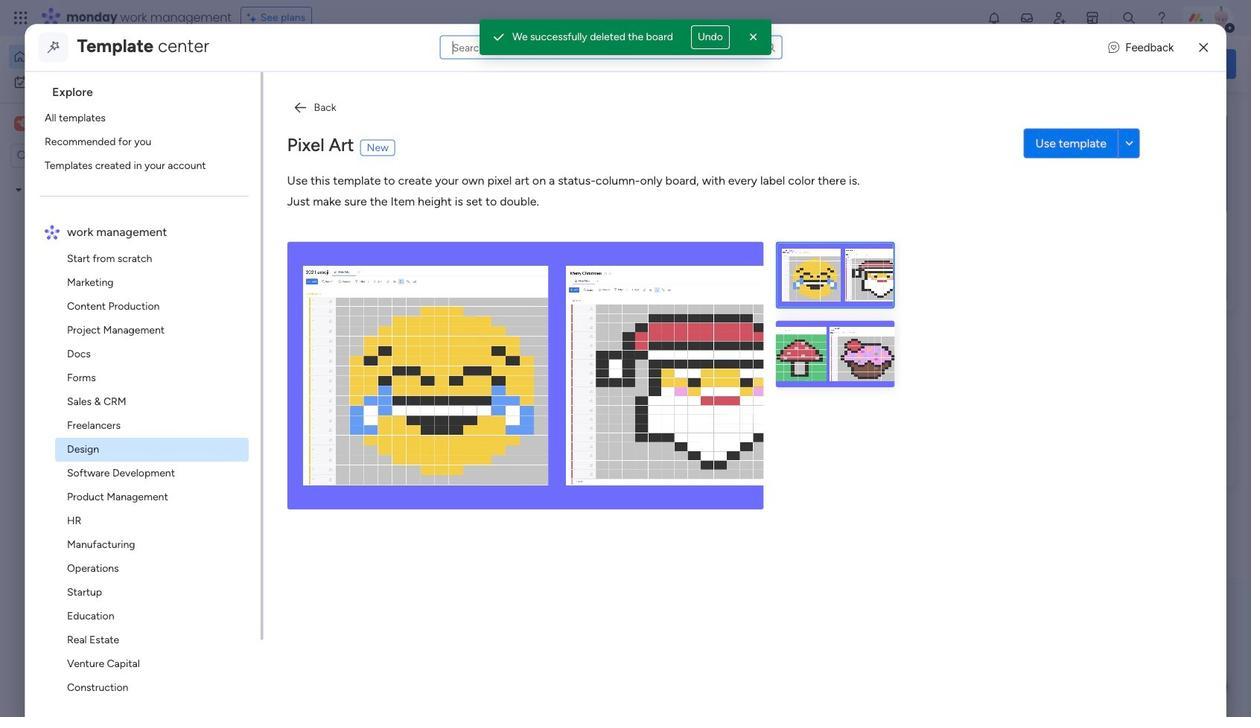Task type: locate. For each thing, give the bounding box(es) containing it.
0 horizontal spatial workspace image
[[16, 115, 27, 132]]

templates image image
[[1026, 112, 1223, 215]]

v2 user feedback image down update feed icon
[[1025, 55, 1036, 72]]

close image
[[746, 30, 761, 45], [1199, 42, 1208, 53]]

getting started element
[[1013, 356, 1236, 415]]

0 horizontal spatial add to favorites image
[[444, 272, 459, 287]]

select product image
[[13, 10, 28, 25]]

list box
[[31, 72, 263, 717], [0, 174, 190, 403]]

None search field
[[440, 35, 783, 59]]

help center element
[[1013, 427, 1236, 487]]

option
[[9, 45, 181, 69], [9, 70, 181, 94], [0, 176, 190, 179]]

2 add to favorites image from the left
[[690, 272, 705, 287]]

v2 user feedback image left v2 bolt switch image
[[1109, 39, 1120, 56]]

add to favorites image
[[444, 272, 459, 287], [690, 272, 705, 287]]

1 horizontal spatial component image
[[495, 295, 508, 309]]

0 vertical spatial workspace image
[[16, 115, 27, 132]]

monday marketplace image
[[1085, 10, 1100, 25]]

component image down public board icon
[[495, 295, 508, 309]]

1 add to favorites image from the left
[[444, 272, 459, 287]]

1 vertical spatial option
[[9, 70, 181, 94]]

invite members image
[[1052, 10, 1067, 25]]

2 vertical spatial option
[[0, 176, 190, 179]]

Search in workspace field
[[31, 147, 124, 164]]

2 horizontal spatial workspace image
[[627, 450, 663, 485]]

1 horizontal spatial workspace image
[[255, 450, 290, 485]]

workspace image
[[14, 115, 29, 132], [255, 450, 290, 485], [627, 450, 663, 485]]

component image down public board image
[[249, 295, 262, 309]]

search everything image
[[1122, 10, 1137, 25]]

workspace image for second component icon from the left
[[627, 450, 663, 485]]

1 horizontal spatial close image
[[1199, 42, 1208, 53]]

component image
[[249, 295, 262, 309], [495, 295, 508, 309]]

add to favorites image for public board image
[[444, 272, 459, 287]]

alert
[[480, 19, 772, 55]]

public board image
[[249, 272, 265, 288]]

component image
[[301, 471, 314, 485], [673, 471, 686, 485]]

0 horizontal spatial close image
[[746, 30, 761, 45]]

workspace image
[[16, 115, 27, 132], [636, 454, 654, 481]]

workspace selection element
[[14, 115, 53, 133]]

heading
[[40, 72, 260, 106]]

1 horizontal spatial add to favorites image
[[690, 272, 705, 287]]

1 component image from the left
[[249, 295, 262, 309]]

0 horizontal spatial component image
[[301, 471, 314, 485]]

ruby anderson image
[[1210, 6, 1233, 30]]

1 horizontal spatial component image
[[673, 471, 686, 485]]

Search by template name, creator or description search field
[[440, 35, 783, 59]]

2 component image from the left
[[495, 295, 508, 309]]

1 vertical spatial workspace image
[[636, 454, 654, 481]]

public board image
[[495, 272, 511, 288]]

0 horizontal spatial component image
[[249, 295, 262, 309]]

1 horizontal spatial v2 user feedback image
[[1109, 39, 1120, 56]]

see plans image
[[247, 10, 260, 26]]

2 component image from the left
[[673, 471, 686, 485]]

search image
[[765, 41, 777, 53]]

0 vertical spatial option
[[9, 45, 181, 69]]

v2 user feedback image
[[1109, 39, 1120, 56], [1025, 55, 1036, 72]]

explore element
[[40, 106, 260, 177]]



Task type: vqa. For each thing, say whether or not it's contained in the screenshot.
work management templates element at the left
yes



Task type: describe. For each thing, give the bounding box(es) containing it.
add to favorites image for public board icon
[[690, 272, 705, 287]]

0 horizontal spatial workspace image
[[14, 115, 29, 132]]

0 horizontal spatial v2 user feedback image
[[1025, 55, 1036, 72]]

workspace image for 1st component icon from the left
[[255, 450, 290, 485]]

work management templates element
[[40, 247, 260, 717]]

notifications image
[[987, 10, 1002, 25]]

component image for public board icon
[[495, 295, 508, 309]]

v2 bolt switch image
[[1141, 55, 1150, 72]]

quick search results list box
[[230, 139, 977, 337]]

update feed image
[[1020, 10, 1035, 25]]

caret down image
[[16, 184, 22, 195]]

component image for public board image
[[249, 295, 262, 309]]

1 component image from the left
[[301, 471, 314, 485]]

0 element
[[380, 355, 399, 372]]

1 horizontal spatial workspace image
[[636, 454, 654, 481]]

help image
[[1154, 10, 1169, 25]]



